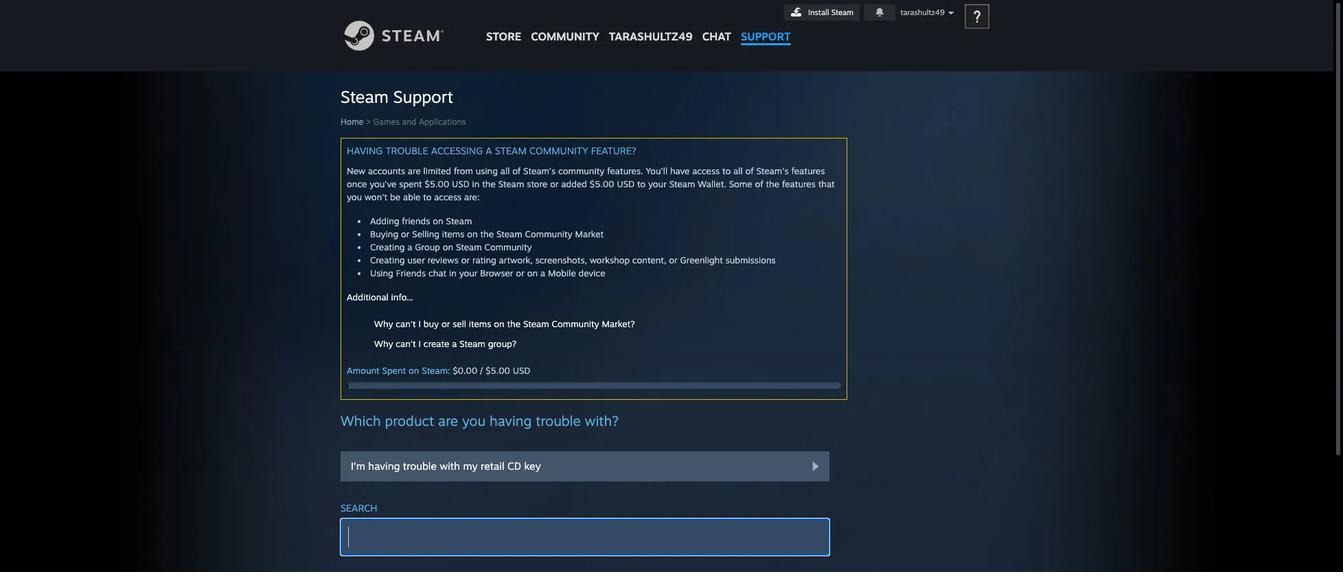 Task type: describe. For each thing, give the bounding box(es) containing it.
additional
[[347, 292, 389, 303]]

1 vertical spatial having
[[368, 460, 400, 473]]

i for create
[[419, 339, 421, 350]]

home
[[341, 117, 364, 127]]

2 all from the left
[[734, 166, 743, 176]]

1 steam's from the left
[[523, 166, 556, 176]]

accounts
[[368, 166, 405, 176]]

i'm having trouble with my retail cd key
[[351, 460, 541, 473]]

1 horizontal spatial tarashultz49
[[901, 8, 945, 17]]

using
[[476, 166, 498, 176]]

accessing
[[431, 145, 483, 157]]

support link
[[736, 0, 796, 50]]

info...
[[391, 292, 413, 303]]

buying
[[370, 229, 398, 240]]

new accounts are limited from using all of steam's community features. you'll have access to all of steam's features once you've spent $5.00 usd in the steam store or added $5.00 usd to your steam wallet.  some of the features that you won't be able to access are:
[[347, 166, 835, 203]]

selling
[[412, 229, 440, 240]]

or left the sell
[[442, 319, 450, 330]]

key
[[524, 460, 541, 473]]

tarashultz49 link
[[604, 0, 698, 50]]

rating
[[472, 255, 496, 266]]

0 horizontal spatial of
[[512, 166, 521, 176]]

which product are you having trouble with?
[[341, 413, 619, 430]]

why for why can't i buy or sell items on the steam community market?
[[374, 319, 393, 330]]

support
[[393, 87, 453, 107]]

and
[[402, 117, 416, 127]]

the up group?
[[507, 319, 521, 330]]

that
[[818, 179, 835, 190]]

spent
[[382, 365, 406, 376]]

install
[[808, 8, 829, 17]]

0 horizontal spatial to
[[423, 192, 432, 203]]

steam:
[[422, 365, 450, 376]]

steam up using
[[495, 145, 527, 157]]

additional info... link
[[347, 292, 413, 303]]

added
[[561, 179, 587, 190]]

create
[[424, 339, 449, 350]]

or down "artwork,"
[[516, 268, 525, 279]]

can't for buy
[[396, 319, 416, 330]]

amount spent on steam: $0.00 / $5.00 usd
[[347, 365, 530, 376]]

from
[[454, 166, 473, 176]]

0 horizontal spatial usd
[[452, 179, 470, 190]]

won't
[[365, 192, 387, 203]]

0 vertical spatial trouble
[[386, 145, 428, 157]]

on up selling
[[433, 216, 443, 227]]

adding
[[370, 216, 399, 227]]

applications
[[419, 117, 466, 127]]

1 horizontal spatial of
[[745, 166, 754, 176]]

community up screenshots,
[[525, 229, 572, 240]]

browser
[[480, 268, 513, 279]]

in inside new accounts are limited from using all of steam's community features. you'll have access to all of steam's features once you've spent $5.00 usd in the steam store or added $5.00 usd to your steam wallet.  some of the features that you won't be able to access are:
[[472, 179, 480, 190]]

1 vertical spatial trouble
[[536, 413, 581, 430]]

using
[[370, 268, 393, 279]]

user
[[407, 255, 425, 266]]

with?
[[585, 413, 619, 430]]

store
[[486, 30, 521, 43]]

device
[[579, 268, 605, 279]]

a up using
[[486, 145, 492, 157]]

2 creating from the top
[[370, 255, 405, 266]]

a right create
[[452, 339, 457, 350]]

on down "artwork,"
[[527, 268, 538, 279]]

once
[[347, 179, 367, 190]]

steam down the sell
[[460, 339, 486, 350]]

community up why can't i create a steam group? link
[[552, 319, 599, 330]]

some
[[729, 179, 752, 190]]

1 vertical spatial to
[[637, 179, 646, 190]]

2 horizontal spatial $5.00
[[590, 179, 614, 190]]

greenlight
[[680, 255, 723, 266]]

1 horizontal spatial $5.00
[[486, 365, 510, 376]]

i'm having trouble with my retail cd key link
[[341, 452, 830, 482]]

>
[[366, 117, 371, 127]]

the down using
[[482, 179, 496, 190]]

steam support
[[341, 87, 453, 107]]

friends
[[396, 268, 426, 279]]

chat
[[702, 30, 731, 43]]

i for buy
[[419, 319, 421, 330]]

feature?
[[591, 145, 637, 157]]

install steam link
[[784, 4, 860, 21]]

store link
[[481, 0, 526, 50]]

able
[[403, 192, 421, 203]]

i'm
[[351, 460, 365, 473]]

additional info...
[[347, 292, 413, 303]]

steam down have
[[669, 179, 695, 190]]

steam inside 'link'
[[831, 8, 854, 17]]

new
[[347, 166, 365, 176]]

content,
[[632, 255, 666, 266]]

2 horizontal spatial usd
[[617, 179, 635, 190]]

why can't i create a steam group? link
[[374, 338, 841, 351]]

2 steam's from the left
[[756, 166, 789, 176]]

community up "artwork,"
[[485, 242, 532, 253]]

why for why can't i create a steam group?
[[374, 339, 393, 350]]

having trouble accessing a steam community feature?
[[347, 145, 637, 157]]

reviews
[[428, 255, 459, 266]]

or inside new accounts are limited from using all of steam's community features. you'll have access to all of steam's features once you've spent $5.00 usd in the steam store or added $5.00 usd to your steam wallet.  some of the features that you won't be able to access are:
[[550, 179, 559, 190]]

chat
[[428, 268, 447, 279]]

a left mobile
[[540, 268, 545, 279]]

/
[[480, 365, 483, 376]]

1 horizontal spatial items
[[469, 319, 491, 330]]

steam up "artwork,"
[[496, 229, 522, 240]]

1 creating from the top
[[370, 242, 405, 253]]

the right some
[[766, 179, 780, 190]]

on right the spent on the bottom of page
[[409, 365, 419, 376]]

features.
[[607, 166, 643, 176]]

support
[[741, 30, 791, 43]]



Task type: locate. For each thing, give the bounding box(es) containing it.
$0.00
[[453, 365, 477, 376]]

creating down buying
[[370, 242, 405, 253]]

the up rating
[[480, 229, 494, 240]]

or
[[550, 179, 559, 190], [401, 229, 410, 240], [461, 255, 470, 266], [669, 255, 678, 266], [516, 268, 525, 279], [442, 319, 450, 330]]

1 horizontal spatial access
[[692, 166, 720, 176]]

1 horizontal spatial in
[[472, 179, 480, 190]]

artwork,
[[499, 255, 533, 266]]

to right able
[[423, 192, 432, 203]]

you've
[[370, 179, 397, 190]]

of right using
[[512, 166, 521, 176]]

retail
[[481, 460, 504, 473]]

are
[[408, 166, 421, 176], [438, 413, 458, 430]]

access left are:
[[434, 192, 462, 203]]

0 vertical spatial your
[[648, 179, 667, 190]]

can't for create
[[396, 339, 416, 350]]

cd
[[508, 460, 521, 473]]

0 vertical spatial can't
[[396, 319, 416, 330]]

of up some
[[745, 166, 754, 176]]

trouble left with?
[[536, 413, 581, 430]]

steam down mobile
[[523, 319, 549, 330]]

usd down features.
[[617, 179, 635, 190]]

items inside the 'adding friends on steam buying or selling items on the steam community market creating a group on steam community creating user reviews or rating artwork, screenshots, workshop content, or greenlight submissions using friends chat in your browser or on a mobile device'
[[442, 229, 464, 240]]

on up reviews
[[443, 242, 453, 253]]

or left rating
[[461, 255, 470, 266]]

1 horizontal spatial your
[[648, 179, 667, 190]]

why
[[374, 319, 393, 330], [374, 339, 393, 350]]

you down once
[[347, 192, 362, 203]]

1 vertical spatial tarashultz49
[[609, 30, 693, 43]]

having
[[347, 145, 383, 157]]

0 horizontal spatial all
[[500, 166, 510, 176]]

1 vertical spatial in
[[449, 268, 457, 279]]

your inside the 'adding friends on steam buying or selling items on the steam community market creating a group on steam community creating user reviews or rating artwork, screenshots, workshop content, or greenlight submissions using friends chat in your browser or on a mobile device'
[[459, 268, 478, 279]]

on
[[433, 216, 443, 227], [467, 229, 478, 240], [443, 242, 453, 253], [527, 268, 538, 279], [494, 319, 504, 330], [409, 365, 419, 376]]

having
[[490, 413, 532, 430], [368, 460, 400, 473]]

features left that
[[782, 179, 816, 190]]

2 horizontal spatial to
[[722, 166, 731, 176]]

your down you'll
[[648, 179, 667, 190]]

steam's
[[523, 166, 556, 176], [756, 166, 789, 176]]

store
[[527, 179, 548, 190]]

1 can't from the top
[[396, 319, 416, 330]]

home link
[[341, 117, 364, 127]]

your inside new accounts are limited from using all of steam's community features. you'll have access to all of steam's features once you've spent $5.00 usd in the steam store or added $5.00 usd to your steam wallet.  some of the features that you won't be able to access are:
[[648, 179, 667, 190]]

0 vertical spatial in
[[472, 179, 480, 190]]

steam
[[831, 8, 854, 17], [341, 87, 389, 107], [495, 145, 527, 157], [498, 179, 524, 190], [669, 179, 695, 190], [446, 216, 472, 227], [496, 229, 522, 240], [456, 242, 482, 253], [523, 319, 549, 330], [460, 339, 486, 350]]

why can't i buy or sell items on the steam community market?
[[374, 319, 635, 330]]

$5.00 down limited
[[425, 179, 449, 190]]

amount
[[347, 365, 380, 376]]

features up that
[[791, 166, 825, 176]]

product
[[385, 413, 434, 430]]

steam right the install
[[831, 8, 854, 17]]

having up cd
[[490, 413, 532, 430]]

can't
[[396, 319, 416, 330], [396, 339, 416, 350]]

1 all from the left
[[500, 166, 510, 176]]

0 vertical spatial creating
[[370, 242, 405, 253]]

submissions
[[726, 255, 776, 266]]

spent
[[399, 179, 422, 190]]

None text field
[[341, 519, 830, 556]]

in inside the 'adding friends on steam buying or selling items on the steam community market creating a group on steam community creating user reviews or rating artwork, screenshots, workshop content, or greenlight submissions using friends chat in your browser or on a mobile device'
[[449, 268, 457, 279]]

with
[[440, 460, 460, 473]]

1 vertical spatial can't
[[396, 339, 416, 350]]

you
[[347, 192, 362, 203], [462, 413, 486, 430]]

wallet.
[[698, 179, 726, 190]]

access up wallet.
[[692, 166, 720, 176]]

or down friends at the top
[[401, 229, 410, 240]]

items
[[442, 229, 464, 240], [469, 319, 491, 330]]

1 horizontal spatial are
[[438, 413, 458, 430]]

community
[[529, 145, 588, 157], [525, 229, 572, 240], [485, 242, 532, 253], [552, 319, 599, 330]]

steam up rating
[[456, 242, 482, 253]]

which
[[341, 413, 381, 430]]

screenshots,
[[535, 255, 587, 266]]

steam support link
[[341, 87, 453, 107]]

your
[[648, 179, 667, 190], [459, 268, 478, 279]]

1 horizontal spatial steam's
[[756, 166, 789, 176]]

all up some
[[734, 166, 743, 176]]

creating up using
[[370, 255, 405, 266]]

chat link
[[698, 0, 736, 47]]

1 vertical spatial access
[[434, 192, 462, 203]]

usd
[[452, 179, 470, 190], [617, 179, 635, 190], [513, 365, 530, 376]]

community
[[558, 166, 605, 176]]

creating
[[370, 242, 405, 253], [370, 255, 405, 266]]

1 why from the top
[[374, 319, 393, 330]]

why down the additional info...
[[374, 319, 393, 330]]

search
[[341, 503, 377, 514]]

1 vertical spatial items
[[469, 319, 491, 330]]

0 vertical spatial you
[[347, 192, 362, 203]]

community link
[[526, 0, 604, 50]]

0 horizontal spatial having
[[368, 460, 400, 473]]

items right the sell
[[469, 319, 491, 330]]

or right store
[[550, 179, 559, 190]]

items right selling
[[442, 229, 464, 240]]

0 vertical spatial items
[[442, 229, 464, 240]]

0 horizontal spatial steam's
[[523, 166, 556, 176]]

games
[[373, 117, 400, 127]]

1 horizontal spatial you
[[462, 413, 486, 430]]

$5.00 right / at the left
[[486, 365, 510, 376]]

group
[[415, 242, 440, 253]]

workshop
[[590, 255, 630, 266]]

have
[[670, 166, 690, 176]]

0 vertical spatial access
[[692, 166, 720, 176]]

you up my
[[462, 413, 486, 430]]

0 vertical spatial having
[[490, 413, 532, 430]]

0 horizontal spatial access
[[434, 192, 462, 203]]

2 vertical spatial trouble
[[403, 460, 437, 473]]

are inside new accounts are limited from using all of steam's community features. you'll have access to all of steam's features once you've spent $5.00 usd in the steam store or added $5.00 usd to your steam wallet.  some of the features that you won't be able to access are:
[[408, 166, 421, 176]]

are for accounts
[[408, 166, 421, 176]]

2 i from the top
[[419, 339, 421, 350]]

0 horizontal spatial tarashultz49
[[609, 30, 693, 43]]

in right chat
[[449, 268, 457, 279]]

of right some
[[755, 179, 763, 190]]

you'll
[[646, 166, 668, 176]]

steam left store
[[498, 179, 524, 190]]

usd down from
[[452, 179, 470, 190]]

i left buy
[[419, 319, 421, 330]]

are right product
[[438, 413, 458, 430]]

why up the spent on the bottom of page
[[374, 339, 393, 350]]

trouble up the accounts
[[386, 145, 428, 157]]

in up are:
[[472, 179, 480, 190]]

friends
[[402, 216, 430, 227]]

0 horizontal spatial you
[[347, 192, 362, 203]]

adding friends on steam buying or selling items on the steam community market creating a group on steam community creating user reviews or rating artwork, screenshots, workshop content, or greenlight submissions using friends chat in your browser or on a mobile device
[[370, 216, 776, 279]]

are for product
[[438, 413, 458, 430]]

0 vertical spatial features
[[791, 166, 825, 176]]

usd down group?
[[513, 365, 530, 376]]

you inside new accounts are limited from using all of steam's community features. you'll have access to all of steam's features once you've spent $5.00 usd in the steam store or added $5.00 usd to your steam wallet.  some of the features that you won't be able to access are:
[[347, 192, 362, 203]]

0 vertical spatial why
[[374, 319, 393, 330]]

the
[[482, 179, 496, 190], [766, 179, 780, 190], [480, 229, 494, 240], [507, 319, 521, 330]]

i
[[419, 319, 421, 330], [419, 339, 421, 350]]

community up community
[[529, 145, 588, 157]]

tarashultz49 inside tarashultz49 link
[[609, 30, 693, 43]]

home > games and applications
[[341, 117, 466, 127]]

the inside the 'adding friends on steam buying or selling items on the steam community market creating a group on steam community creating user reviews or rating artwork, screenshots, workshop content, or greenlight submissions using friends chat in your browser or on a mobile device'
[[480, 229, 494, 240]]

0 vertical spatial are
[[408, 166, 421, 176]]

can't left buy
[[396, 319, 416, 330]]

1 vertical spatial i
[[419, 339, 421, 350]]

a up user
[[407, 242, 412, 253]]

0 horizontal spatial items
[[442, 229, 464, 240]]

steam down are:
[[446, 216, 472, 227]]

why can't i buy or sell items on the steam community market? link
[[374, 318, 841, 331]]

1 horizontal spatial to
[[637, 179, 646, 190]]

market?
[[602, 319, 635, 330]]

my
[[463, 460, 478, 473]]

group?
[[488, 339, 517, 350]]

on up rating
[[467, 229, 478, 240]]

market
[[575, 229, 604, 240]]

are up spent
[[408, 166, 421, 176]]

trouble
[[386, 145, 428, 157], [536, 413, 581, 430], [403, 460, 437, 473]]

all right using
[[500, 166, 510, 176]]

install steam
[[808, 8, 854, 17]]

access
[[692, 166, 720, 176], [434, 192, 462, 203]]

features
[[791, 166, 825, 176], [782, 179, 816, 190]]

2 why from the top
[[374, 339, 393, 350]]

0 horizontal spatial are
[[408, 166, 421, 176]]

1 horizontal spatial usd
[[513, 365, 530, 376]]

0 horizontal spatial $5.00
[[425, 179, 449, 190]]

in
[[472, 179, 480, 190], [449, 268, 457, 279]]

$5.00 down community
[[590, 179, 614, 190]]

1 horizontal spatial having
[[490, 413, 532, 430]]

buy
[[424, 319, 439, 330]]

on up group?
[[494, 319, 504, 330]]

2 can't from the top
[[396, 339, 416, 350]]

can't up the spent on the bottom of page
[[396, 339, 416, 350]]

mobile
[[548, 268, 576, 279]]

all
[[500, 166, 510, 176], [734, 166, 743, 176]]

your down rating
[[459, 268, 478, 279]]

2 horizontal spatial of
[[755, 179, 763, 190]]

0 horizontal spatial in
[[449, 268, 457, 279]]

1 vertical spatial you
[[462, 413, 486, 430]]

community
[[531, 30, 599, 43]]

tarashultz49
[[901, 8, 945, 17], [609, 30, 693, 43]]

1 vertical spatial creating
[[370, 255, 405, 266]]

to
[[722, 166, 731, 176], [637, 179, 646, 190], [423, 192, 432, 203]]

or right content,
[[669, 255, 678, 266]]

0 vertical spatial to
[[722, 166, 731, 176]]

i left create
[[419, 339, 421, 350]]

be
[[390, 192, 400, 203]]

trouble left with
[[403, 460, 437, 473]]

1 vertical spatial your
[[459, 268, 478, 279]]

why can't i create a steam group?
[[374, 339, 517, 350]]

limited
[[423, 166, 451, 176]]

0 vertical spatial i
[[419, 319, 421, 330]]

having right "i'm"
[[368, 460, 400, 473]]

0 vertical spatial tarashultz49
[[901, 8, 945, 17]]

to up some
[[722, 166, 731, 176]]

2 vertical spatial to
[[423, 192, 432, 203]]

1 vertical spatial are
[[438, 413, 458, 430]]

steam up >
[[341, 87, 389, 107]]

1 i from the top
[[419, 319, 421, 330]]

are:
[[464, 192, 480, 203]]

0 horizontal spatial your
[[459, 268, 478, 279]]

to down features.
[[637, 179, 646, 190]]

1 vertical spatial why
[[374, 339, 393, 350]]

1 horizontal spatial all
[[734, 166, 743, 176]]

1 vertical spatial features
[[782, 179, 816, 190]]



Task type: vqa. For each thing, say whether or not it's contained in the screenshot.
Valve inside the 'HOW TO REQUEST A REFUND VALVE WILL, UPON REQUEST VIA HELP.STEAMPOWERED.COM, ISSUE A REFUND FOR ANY TITLE THAT IS REQUESTED WITHIN 14 DAYS OF PURCHASE AND HAS BEEN PLAYED FOR LESS THAN 2 HOURS.'
no



